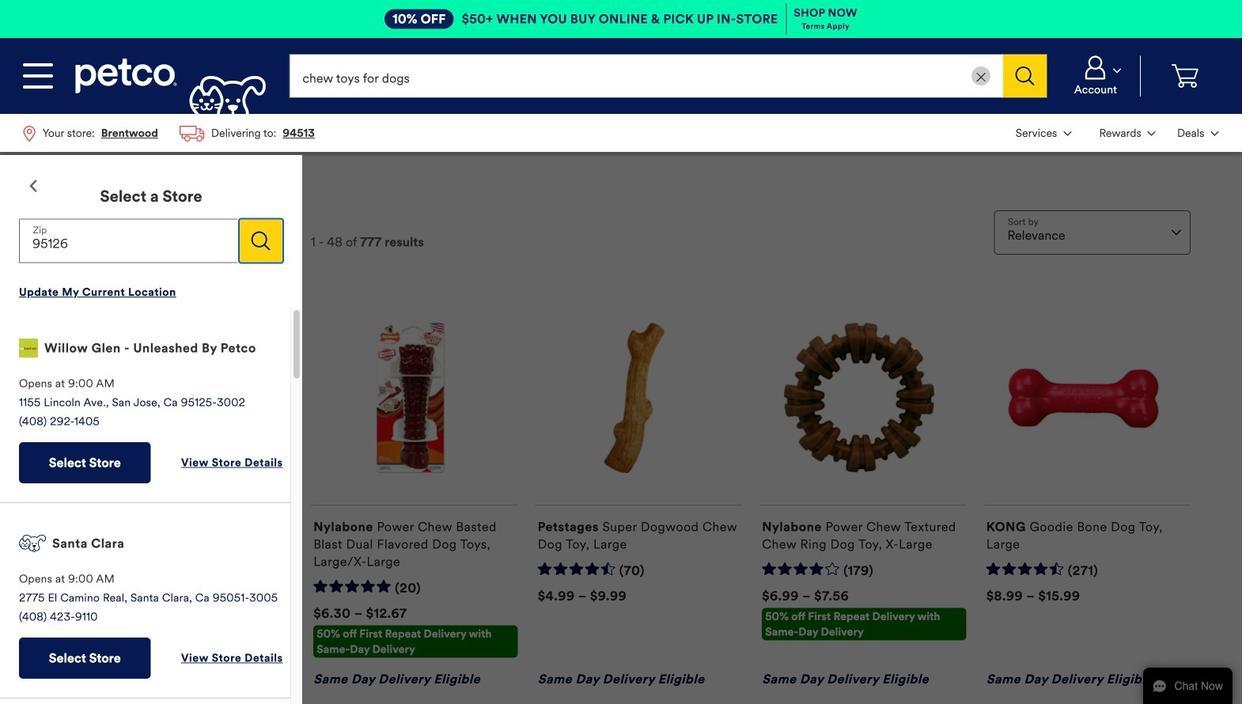 Task type: locate. For each thing, give the bounding box(es) containing it.
list
[[0, 114, 326, 704], [1005, 114, 1230, 152]]

list item
[[0, 114, 302, 704]]

0 horizontal spatial list
[[0, 114, 326, 704]]

search image
[[1016, 66, 1035, 85]]

close change store image
[[29, 180, 37, 192]]

1 horizontal spatial list
[[1005, 114, 1230, 152]]

None search field
[[19, 219, 239, 263]]

search store image
[[251, 232, 270, 250]]

1 list from the left
[[0, 114, 326, 704]]



Task type: vqa. For each thing, say whether or not it's contained in the screenshot.
2nd LIST from left
yes



Task type: describe. For each thing, give the bounding box(es) containing it.
2 list from the left
[[1005, 114, 1230, 152]]

Search search field
[[289, 54, 1003, 98]]

none search field inside list
[[19, 219, 239, 263]]

clear search field text image
[[977, 73, 986, 82]]



